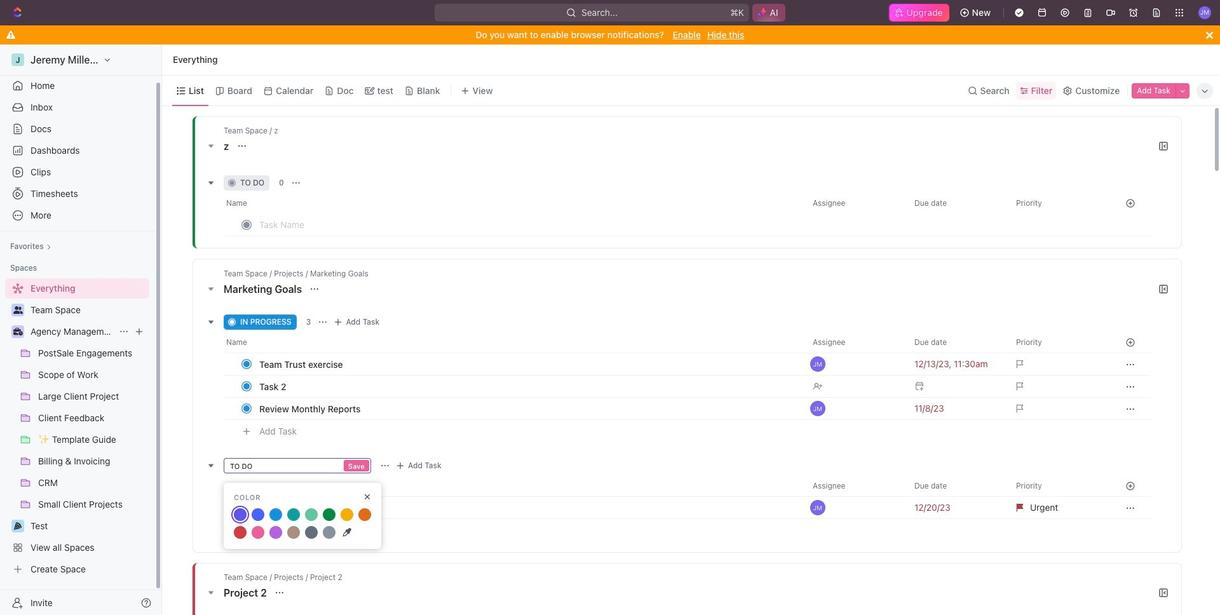 Task type: vqa. For each thing, say whether or not it's contained in the screenshot.
Move
no



Task type: locate. For each thing, give the bounding box(es) containing it.
color options list
[[231, 506, 374, 542]]

business time image
[[13, 328, 23, 336]]

sidebar navigation
[[0, 45, 162, 615]]



Task type: describe. For each thing, give the bounding box(es) containing it.
Task Name text field
[[259, 214, 631, 235]]

STATUS NAME field
[[229, 459, 341, 473]]



